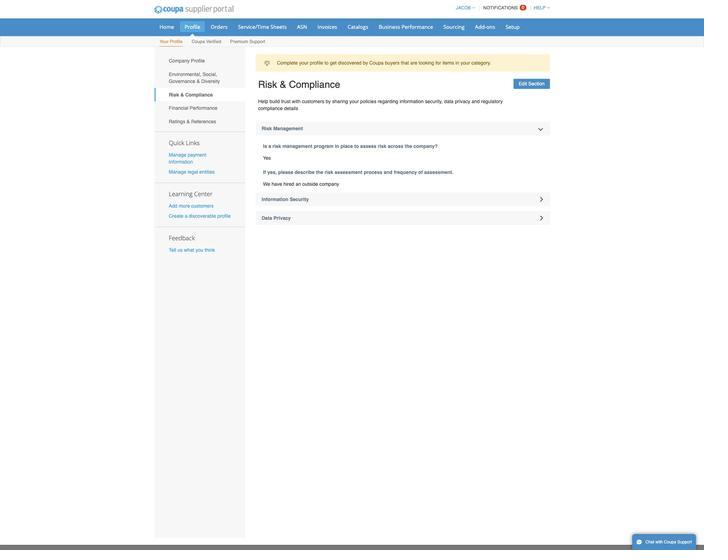 Task type: describe. For each thing, give the bounding box(es) containing it.
add-
[[476, 23, 487, 30]]

data privacy
[[262, 215, 291, 221]]

jacob
[[456, 5, 472, 10]]

asn link
[[293, 22, 312, 32]]

details
[[284, 106, 298, 111]]

0 vertical spatial the
[[405, 143, 413, 149]]

security
[[290, 197, 309, 202]]

policies
[[361, 99, 377, 104]]

profile inside the complete your profile to get discovered by coupa buyers that are looking for items in your category. alert
[[310, 60, 324, 66]]

quick links
[[169, 138, 200, 147]]

service/time sheets link
[[234, 22, 292, 32]]

buyers
[[385, 60, 400, 66]]

environmental, social, governance & diversity link
[[154, 68, 246, 88]]

1 vertical spatial profile
[[218, 213, 231, 219]]

financial performance
[[169, 105, 218, 111]]

us
[[178, 247, 183, 253]]

manage legal entities
[[169, 169, 215, 175]]

2 horizontal spatial your
[[461, 60, 471, 66]]

manage payment information link
[[169, 152, 207, 165]]

financial performance link
[[154, 101, 246, 115]]

1 vertical spatial and
[[384, 170, 393, 175]]

service/time sheets
[[238, 23, 287, 30]]

company
[[169, 58, 190, 64]]

diversity
[[201, 79, 220, 84]]

by inside the help build trust with customers by sharing your policies regarding information security, data privacy and regulatory compliance details
[[326, 99, 331, 104]]

notifications
[[484, 5, 518, 10]]

if
[[263, 170, 266, 175]]

is
[[263, 143, 267, 149]]

data
[[262, 215, 272, 221]]

data
[[445, 99, 454, 104]]

help for help build trust with customers by sharing your policies regarding information security, data privacy and regulatory compliance details
[[258, 99, 268, 104]]

feedback
[[169, 234, 195, 242]]

environmental, social, governance & diversity
[[169, 72, 220, 84]]

payment
[[188, 152, 207, 158]]

catalogs link
[[344, 22, 373, 32]]

& inside environmental, social, governance & diversity
[[197, 79, 200, 84]]

company
[[320, 181, 339, 187]]

coupa supplier portal image
[[149, 1, 239, 18]]

information
[[262, 197, 289, 202]]

business performance link
[[375, 22, 438, 32]]

0 horizontal spatial risk
[[273, 143, 281, 149]]

ons
[[487, 23, 496, 30]]

service/time
[[238, 23, 269, 30]]

profile inside 'link'
[[185, 23, 201, 30]]

home
[[160, 23, 174, 30]]

setup
[[506, 23, 520, 30]]

by inside alert
[[363, 60, 368, 66]]

orders
[[211, 23, 228, 30]]

governance
[[169, 79, 196, 84]]

yes,
[[268, 170, 277, 175]]

help build trust with customers by sharing your policies regarding information security, data privacy and regulatory compliance details
[[258, 99, 503, 111]]

have
[[272, 181, 282, 187]]

manage for manage legal entities
[[169, 169, 187, 175]]

chat
[[646, 540, 655, 545]]

asn
[[297, 23, 308, 30]]

help link
[[531, 5, 550, 10]]

of
[[419, 170, 423, 175]]

compliance inside risk & compliance link
[[185, 92, 213, 97]]

invoices
[[318, 23, 338, 30]]

privacy
[[455, 99, 471, 104]]

and inside the help build trust with customers by sharing your policies regarding information security, data privacy and regulatory compliance details
[[472, 99, 480, 104]]

build
[[270, 99, 280, 104]]

learning center
[[169, 190, 213, 198]]

what
[[184, 247, 194, 253]]

ratings
[[169, 119, 186, 124]]

coupa inside alert
[[370, 60, 384, 66]]

profile for company profile
[[191, 58, 205, 64]]

assess
[[361, 143, 377, 149]]

information security heading
[[256, 192, 550, 206]]

notifications 0
[[484, 5, 525, 10]]

customers inside the help build trust with customers by sharing your policies regarding information security, data privacy and regulatory compliance details
[[302, 99, 325, 104]]

1 horizontal spatial compliance
[[289, 79, 341, 90]]

more
[[179, 203, 190, 209]]

add-ons link
[[471, 22, 500, 32]]

add
[[169, 203, 178, 209]]

frequency
[[394, 170, 417, 175]]

a for create
[[185, 213, 188, 219]]

create a discoverable profile link
[[169, 213, 231, 219]]

premium support
[[230, 39, 266, 44]]

social,
[[203, 72, 217, 77]]

environmental,
[[169, 72, 201, 77]]

with inside button
[[656, 540, 664, 545]]

add more customers link
[[169, 203, 214, 209]]

tell
[[169, 247, 176, 253]]

create
[[169, 213, 184, 219]]

sourcing link
[[439, 22, 470, 32]]

manage for manage payment information
[[169, 152, 187, 158]]

financial
[[169, 105, 188, 111]]

tell us what you think
[[169, 247, 215, 253]]

sheets
[[271, 23, 287, 30]]

are
[[411, 60, 418, 66]]

outside
[[303, 181, 318, 187]]

management
[[283, 143, 313, 149]]

center
[[194, 190, 213, 198]]

we have hired an outside company
[[263, 181, 339, 187]]

manage payment information
[[169, 152, 207, 165]]

to inside alert
[[325, 60, 329, 66]]

please
[[278, 170, 294, 175]]

with inside the help build trust with customers by sharing your policies regarding information security, data privacy and regulatory compliance details
[[292, 99, 301, 104]]

add-ons
[[476, 23, 496, 30]]

company?
[[414, 143, 438, 149]]

ratings & references
[[169, 119, 216, 124]]

jacob link
[[453, 5, 476, 10]]

yes
[[263, 155, 271, 161]]

0 horizontal spatial risk & compliance
[[169, 92, 213, 97]]

profile link
[[180, 22, 205, 32]]



Task type: vqa. For each thing, say whether or not it's contained in the screenshot.
Alert
no



Task type: locate. For each thing, give the bounding box(es) containing it.
the right describe
[[316, 170, 324, 175]]

1 vertical spatial to
[[355, 143, 359, 149]]

performance for financial performance
[[190, 105, 218, 111]]

1 vertical spatial risk & compliance
[[169, 92, 213, 97]]

manage legal entities link
[[169, 169, 215, 175]]

to
[[325, 60, 329, 66], [355, 143, 359, 149]]

1 vertical spatial with
[[656, 540, 664, 545]]

navigation containing notifications 0
[[453, 1, 550, 15]]

0 horizontal spatial profile
[[218, 213, 231, 219]]

1 horizontal spatial with
[[656, 540, 664, 545]]

profile
[[310, 60, 324, 66], [218, 213, 231, 219]]

2 manage from the top
[[169, 169, 187, 175]]

1 vertical spatial by
[[326, 99, 331, 104]]

profile up environmental, social, governance & diversity link
[[191, 58, 205, 64]]

1 vertical spatial in
[[335, 143, 340, 149]]

setup link
[[502, 22, 525, 32]]

1 vertical spatial customers
[[191, 203, 214, 209]]

by
[[363, 60, 368, 66], [326, 99, 331, 104]]

0 horizontal spatial coupa
[[192, 39, 205, 44]]

compliance
[[289, 79, 341, 90], [185, 92, 213, 97]]

describe
[[295, 170, 315, 175]]

0 vertical spatial and
[[472, 99, 480, 104]]

1 horizontal spatial coupa
[[370, 60, 384, 66]]

in inside the complete your profile to get discovered by coupa buyers that are looking for items in your category. alert
[[456, 60, 460, 66]]

risk up financial
[[169, 92, 179, 97]]

1 vertical spatial a
[[185, 213, 188, 219]]

a right create
[[185, 213, 188, 219]]

to right place
[[355, 143, 359, 149]]

business
[[379, 23, 401, 30]]

assessment.
[[425, 170, 454, 175]]

0 vertical spatial to
[[325, 60, 329, 66]]

0 horizontal spatial a
[[185, 213, 188, 219]]

0 vertical spatial profile
[[185, 23, 201, 30]]

profile right discoverable
[[218, 213, 231, 219]]

1 horizontal spatial risk
[[325, 170, 334, 175]]

& left diversity
[[197, 79, 200, 84]]

edit
[[519, 81, 528, 87]]

risk up "company"
[[325, 170, 334, 175]]

and
[[472, 99, 480, 104], [384, 170, 393, 175]]

navigation
[[453, 1, 550, 15]]

1 vertical spatial risk
[[169, 92, 179, 97]]

help inside navigation
[[534, 5, 546, 10]]

coupa inside button
[[665, 540, 677, 545]]

your left category.
[[461, 60, 471, 66]]

performance for business performance
[[402, 23, 434, 30]]

0 horizontal spatial compliance
[[185, 92, 213, 97]]

risk right is
[[273, 143, 281, 149]]

risk & compliance link
[[154, 88, 246, 101]]

complete your profile to get discovered by coupa buyers that are looking for items in your category. alert
[[256, 54, 550, 72]]

1 vertical spatial profile
[[170, 39, 183, 44]]

customers
[[302, 99, 325, 104], [191, 203, 214, 209]]

0 vertical spatial compliance
[[289, 79, 341, 90]]

with right chat
[[656, 540, 664, 545]]

manage down quick
[[169, 152, 187, 158]]

0 vertical spatial information
[[400, 99, 424, 104]]

for
[[436, 60, 442, 66]]

0 horizontal spatial by
[[326, 99, 331, 104]]

0 vertical spatial risk
[[258, 79, 277, 90]]

compliance
[[258, 106, 283, 111]]

1 vertical spatial compliance
[[185, 92, 213, 97]]

section
[[529, 81, 545, 87]]

0 horizontal spatial the
[[316, 170, 324, 175]]

0 vertical spatial a
[[269, 143, 271, 149]]

catalogs
[[348, 23, 369, 30]]

sharing
[[333, 99, 348, 104]]

& down governance
[[181, 92, 184, 97]]

regarding
[[378, 99, 399, 104]]

1 vertical spatial coupa
[[370, 60, 384, 66]]

1 vertical spatial the
[[316, 170, 324, 175]]

coupa verified
[[192, 39, 221, 44]]

1 vertical spatial performance
[[190, 105, 218, 111]]

0 vertical spatial with
[[292, 99, 301, 104]]

customers up discoverable
[[191, 203, 214, 209]]

help up compliance
[[258, 99, 268, 104]]

management
[[274, 126, 303, 131]]

0
[[522, 5, 525, 10]]

0 horizontal spatial customers
[[191, 203, 214, 209]]

1 horizontal spatial information
[[400, 99, 424, 104]]

orders link
[[206, 22, 232, 32]]

performance right business
[[402, 23, 434, 30]]

your right complete
[[299, 60, 309, 66]]

1 horizontal spatial by
[[363, 60, 368, 66]]

risk up build
[[258, 79, 277, 90]]

1 vertical spatial manage
[[169, 169, 187, 175]]

profile
[[185, 23, 201, 30], [170, 39, 183, 44], [191, 58, 205, 64]]

2 vertical spatial profile
[[191, 58, 205, 64]]

0 horizontal spatial help
[[258, 99, 268, 104]]

edit section
[[519, 81, 545, 87]]

risk & compliance up trust
[[258, 79, 341, 90]]

0 vertical spatial support
[[250, 39, 266, 44]]

that
[[401, 60, 409, 66]]

data privacy button
[[256, 211, 550, 225]]

compliance down get
[[289, 79, 341, 90]]

business performance
[[379, 23, 434, 30]]

discovered
[[338, 60, 362, 66]]

2 vertical spatial risk
[[262, 126, 272, 131]]

tell us what you think button
[[169, 247, 215, 254]]

1 vertical spatial information
[[169, 159, 193, 165]]

to left get
[[325, 60, 329, 66]]

& inside risk & compliance link
[[181, 92, 184, 97]]

in left place
[[335, 143, 340, 149]]

1 horizontal spatial customers
[[302, 99, 325, 104]]

quick
[[169, 138, 184, 147]]

0 horizontal spatial in
[[335, 143, 340, 149]]

0 vertical spatial risk & compliance
[[258, 79, 341, 90]]

by left the sharing
[[326, 99, 331, 104]]

data privacy heading
[[256, 211, 550, 225]]

coupa verified link
[[191, 38, 222, 47]]

home link
[[155, 22, 179, 32]]

1 horizontal spatial and
[[472, 99, 480, 104]]

1 vertical spatial support
[[678, 540, 693, 545]]

& inside the ratings & references link
[[187, 119, 190, 124]]

hired
[[284, 181, 295, 187]]

1 vertical spatial help
[[258, 99, 268, 104]]

0 horizontal spatial your
[[299, 60, 309, 66]]

the right across at top right
[[405, 143, 413, 149]]

1 horizontal spatial help
[[534, 5, 546, 10]]

coupa left 'buyers' at the top right
[[370, 60, 384, 66]]

performance up references
[[190, 105, 218, 111]]

ratings & references link
[[154, 115, 246, 128]]

information inside the help build trust with customers by sharing your policies regarding information security, data privacy and regulatory compliance details
[[400, 99, 424, 104]]

0 horizontal spatial performance
[[190, 105, 218, 111]]

0 horizontal spatial and
[[384, 170, 393, 175]]

create a discoverable profile
[[169, 213, 231, 219]]

1 horizontal spatial risk & compliance
[[258, 79, 341, 90]]

1 horizontal spatial support
[[678, 540, 693, 545]]

&
[[197, 79, 200, 84], [280, 79, 287, 90], [181, 92, 184, 97], [187, 119, 190, 124]]

0 horizontal spatial to
[[325, 60, 329, 66]]

1 horizontal spatial the
[[405, 143, 413, 149]]

discoverable
[[189, 213, 216, 219]]

0 vertical spatial manage
[[169, 152, 187, 158]]

performance
[[402, 23, 434, 30], [190, 105, 218, 111]]

your right the sharing
[[350, 99, 359, 104]]

0 vertical spatial coupa
[[192, 39, 205, 44]]

coupa right chat
[[665, 540, 677, 545]]

0 vertical spatial by
[[363, 60, 368, 66]]

1 horizontal spatial performance
[[402, 23, 434, 30]]

compliance up financial performance link at the left top
[[185, 92, 213, 97]]

process
[[364, 170, 383, 175]]

coupa left "verified"
[[192, 39, 205, 44]]

we
[[263, 181, 271, 187]]

a for is
[[269, 143, 271, 149]]

customers left the sharing
[[302, 99, 325, 104]]

links
[[186, 138, 200, 147]]

information up manage legal entities
[[169, 159, 193, 165]]

0 vertical spatial profile
[[310, 60, 324, 66]]

looking
[[419, 60, 435, 66]]

& right ratings
[[187, 119, 190, 124]]

0 vertical spatial customers
[[302, 99, 325, 104]]

edit section link
[[514, 79, 550, 89]]

items
[[443, 60, 455, 66]]

1 manage from the top
[[169, 152, 187, 158]]

sourcing
[[444, 23, 465, 30]]

0 vertical spatial in
[[456, 60, 460, 66]]

think
[[205, 247, 215, 253]]

help right 0
[[534, 5, 546, 10]]

complete your profile to get discovered by coupa buyers that are looking for items in your category.
[[277, 60, 492, 66]]

information security button
[[256, 192, 550, 206]]

1 horizontal spatial profile
[[310, 60, 324, 66]]

profile right your
[[170, 39, 183, 44]]

your profile link
[[159, 38, 183, 47]]

risk inside dropdown button
[[262, 126, 272, 131]]

learning
[[169, 190, 193, 198]]

0 horizontal spatial support
[[250, 39, 266, 44]]

1 horizontal spatial a
[[269, 143, 271, 149]]

and right privacy
[[472, 99, 480, 104]]

a right is
[[269, 143, 271, 149]]

risk & compliance up financial performance
[[169, 92, 213, 97]]

2 horizontal spatial coupa
[[665, 540, 677, 545]]

help for help
[[534, 5, 546, 10]]

0 horizontal spatial with
[[292, 99, 301, 104]]

your profile
[[160, 39, 183, 44]]

and right process
[[384, 170, 393, 175]]

1 horizontal spatial your
[[350, 99, 359, 104]]

your inside the help build trust with customers by sharing your policies regarding information security, data privacy and regulatory compliance details
[[350, 99, 359, 104]]

your
[[299, 60, 309, 66], [461, 60, 471, 66], [350, 99, 359, 104]]

2 horizontal spatial risk
[[378, 143, 387, 149]]

manage left legal
[[169, 169, 187, 175]]

help inside the help build trust with customers by sharing your policies regarding information security, data privacy and regulatory compliance details
[[258, 99, 268, 104]]

0 horizontal spatial information
[[169, 159, 193, 165]]

coupa
[[192, 39, 205, 44], [370, 60, 384, 66], [665, 540, 677, 545]]

in right items
[[456, 60, 460, 66]]

risk
[[258, 79, 277, 90], [169, 92, 179, 97], [262, 126, 272, 131]]

2 vertical spatial coupa
[[665, 540, 677, 545]]

0 vertical spatial performance
[[402, 23, 434, 30]]

risk left across at top right
[[378, 143, 387, 149]]

trust
[[281, 99, 291, 104]]

information security
[[262, 197, 309, 202]]

information inside manage payment information
[[169, 159, 193, 165]]

get
[[330, 60, 337, 66]]

0 vertical spatial help
[[534, 5, 546, 10]]

risk up is
[[262, 126, 272, 131]]

risk
[[273, 143, 281, 149], [378, 143, 387, 149], [325, 170, 334, 175]]

support inside button
[[678, 540, 693, 545]]

with up details
[[292, 99, 301, 104]]

by right discovered
[[363, 60, 368, 66]]

profile for your profile
[[170, 39, 183, 44]]

profile down coupa supplier portal "image"
[[185, 23, 201, 30]]

risk management button
[[256, 122, 550, 135]]

1 horizontal spatial to
[[355, 143, 359, 149]]

information left "security,"
[[400, 99, 424, 104]]

entities
[[200, 169, 215, 175]]

1 horizontal spatial in
[[456, 60, 460, 66]]

profile left get
[[310, 60, 324, 66]]

risk management heading
[[256, 122, 550, 135]]

manage inside manage payment information
[[169, 152, 187, 158]]

& up trust
[[280, 79, 287, 90]]

is a risk management program in place to assess risk across the company?
[[263, 143, 438, 149]]



